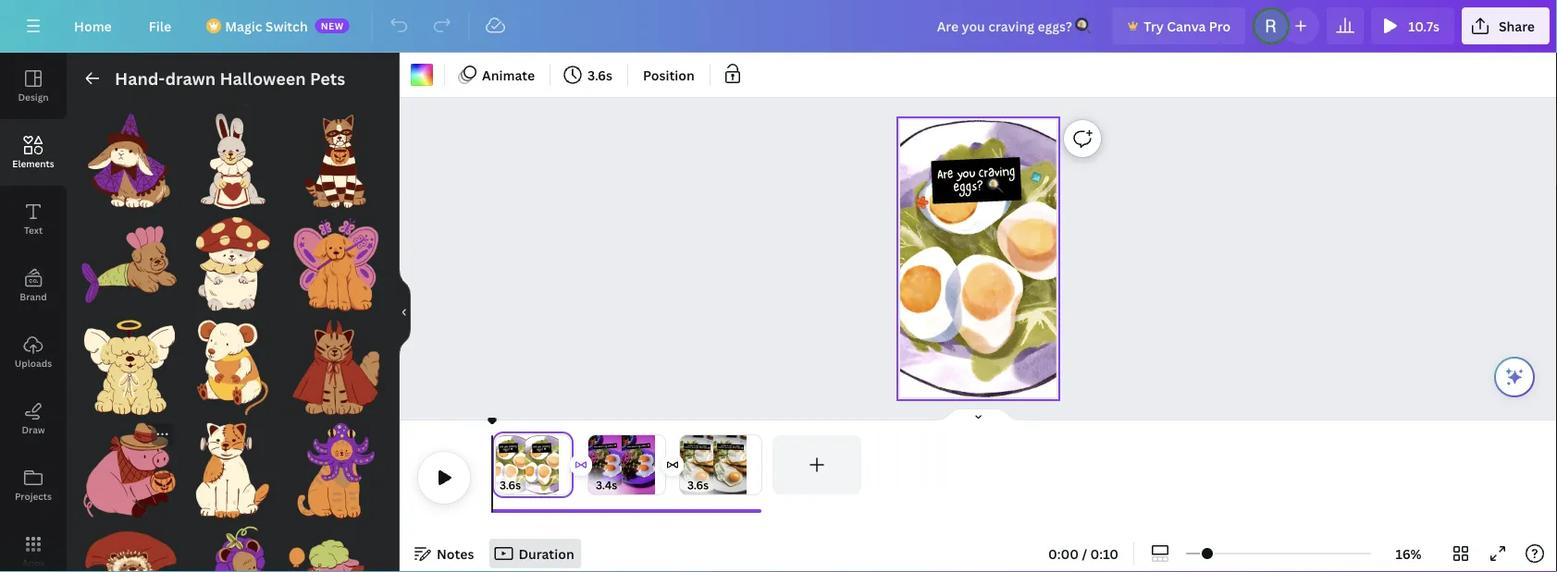 Task type: locate. For each thing, give the bounding box(es) containing it.
3.6s button right 3.4s button
[[688, 477, 709, 495]]

trimming, start edge slider left page title text field
[[492, 436, 509, 495]]

craving
[[978, 160, 1016, 186]]

trimming, end edge slider
[[557, 436, 574, 495], [652, 436, 665, 495], [749, 436, 762, 495]]

trimming, start edge slider
[[492, 436, 509, 495], [589, 436, 601, 495], [680, 436, 693, 495]]

0:00
[[1048, 546, 1079, 563]]

3.6s
[[588, 66, 613, 84], [500, 478, 521, 493], [688, 478, 709, 493]]

0 horizontal spatial trimming, end edge slider
[[557, 436, 574, 495]]

try canva pro
[[1144, 17, 1231, 35]]

hand-
[[115, 67, 165, 90]]

design
[[18, 91, 49, 103]]

hand-drawn halloween cat burglar image
[[288, 114, 384, 209]]

text
[[24, 224, 43, 236]]

3.6s right the 3.4s
[[688, 478, 709, 493]]

duration button
[[489, 539, 582, 569]]

hand-drawn halloween mermaid dog image
[[81, 217, 177, 313]]

3.4s
[[596, 478, 617, 493]]

🍳
[[986, 174, 1000, 199]]

hand-drawn halloween grape mouse image
[[185, 527, 281, 573]]

hand-drawn halloween vampire hedgehog image
[[81, 527, 177, 573]]

1 horizontal spatial trimming, end edge slider
[[652, 436, 665, 495]]

hand-drawn halloween fairy dog image
[[288, 217, 384, 313]]

hand-drawn halloween clown pig image
[[288, 527, 384, 573]]

hide pages image
[[934, 408, 1023, 423]]

switch
[[265, 17, 308, 35]]

try canva pro button
[[1113, 7, 1246, 44]]

1 horizontal spatial trimming, start edge slider
[[589, 436, 601, 495]]

projects button
[[0, 453, 67, 519]]

trimming, start edge slider for 3.6s
[[680, 436, 693, 495]]

0 horizontal spatial trimming, start edge slider
[[492, 436, 509, 495]]

2 horizontal spatial trimming, start edge slider
[[680, 436, 693, 495]]

are
[[937, 163, 954, 188]]

hand-drawn halloween bee hamster image
[[81, 10, 177, 106]]

group
[[81, 10, 177, 106], [185, 10, 281, 106], [288, 10, 384, 106], [288, 102, 384, 209], [81, 114, 177, 209], [185, 114, 281, 209], [81, 206, 177, 313], [185, 206, 281, 313], [288, 206, 384, 313], [81, 309, 177, 416], [185, 309, 281, 416], [288, 309, 384, 416], [185, 412, 281, 519], [288, 412, 384, 519], [81, 413, 177, 519], [81, 516, 177, 573], [185, 516, 281, 573], [288, 516, 384, 573]]

pets
[[310, 67, 345, 90]]

0:10
[[1091, 546, 1119, 563]]

3.6s button left position dropdown button
[[558, 60, 620, 90]]

trimming, end edge slider for 3.6s
[[749, 436, 762, 495]]

trimming, start edge slider right page title text field
[[589, 436, 601, 495]]

2 trimming, end edge slider from the left
[[652, 436, 665, 495]]

3 trimming, start edge slider from the left
[[680, 436, 693, 495]]

hand-drawn halloween cowboy pig image
[[81, 423, 177, 519]]

Design title text field
[[922, 7, 1105, 44]]

16%
[[1396, 546, 1422, 563]]

3.6s button
[[558, 60, 620, 90], [500, 477, 521, 495], [688, 477, 709, 495]]

position button
[[636, 60, 702, 90]]

trimming, start edge slider right the 3.4s
[[680, 436, 693, 495]]

16% button
[[1379, 539, 1439, 569]]

3 trimming, end edge slider from the left
[[749, 436, 762, 495]]

10.7s button
[[1372, 7, 1455, 44]]

projects
[[15, 490, 52, 503]]

2 horizontal spatial 3.6s button
[[688, 477, 709, 495]]

notes button
[[407, 539, 482, 569]]

animate
[[482, 66, 535, 84]]

3.6s left position dropdown button
[[588, 66, 613, 84]]

2 horizontal spatial trimming, end edge slider
[[749, 436, 762, 495]]

hide image
[[399, 268, 411, 357]]

0:00 / 0:10
[[1048, 546, 1119, 563]]

hand-drawn halloween pumpkin turtle image
[[288, 10, 384, 106]]

apps button
[[0, 519, 67, 573]]

3.6s left page title text field
[[500, 478, 521, 493]]

are you craving eggs? 🍳
[[937, 160, 1016, 201]]

side panel tab list
[[0, 53, 67, 573]]

elements
[[12, 157, 54, 170]]

new
[[321, 19, 344, 32]]

3.6s button left page title text field
[[500, 477, 521, 495]]

2 trimming, start edge slider from the left
[[589, 436, 601, 495]]



Task type: describe. For each thing, give the bounding box(es) containing it.
hand-drawn halloween card rabbit image
[[185, 114, 281, 209]]

hand-drawn halloween mushroom hamster image
[[185, 217, 281, 313]]

hand-drawn halloween wizard hamster image
[[185, 10, 281, 106]]

1 trimming, start edge slider from the left
[[492, 436, 509, 495]]

share button
[[1462, 7, 1550, 44]]

trimming, end edge slider for 3.4s
[[652, 436, 665, 495]]

eggs?
[[953, 175, 984, 201]]

you
[[956, 162, 976, 187]]

canva assistant image
[[1504, 366, 1526, 389]]

draw button
[[0, 386, 67, 453]]

hand-drawn halloween demon cat image
[[288, 320, 384, 416]]

apps
[[22, 557, 45, 570]]

magic switch
[[225, 17, 308, 35]]

file
[[149, 17, 171, 35]]

hand-drawn halloween frankenstein cat image
[[185, 423, 281, 519]]

position
[[643, 66, 695, 84]]

1 horizontal spatial 3.6s
[[588, 66, 613, 84]]

#ffffff image
[[411, 64, 433, 86]]

/
[[1082, 546, 1088, 563]]

hand-drawn halloween angel dog image
[[81, 320, 177, 416]]

1 horizontal spatial 3.6s button
[[558, 60, 620, 90]]

10.7s
[[1409, 17, 1440, 35]]

file button
[[134, 7, 186, 44]]

2 horizontal spatial 3.6s
[[688, 478, 709, 493]]

hand-drawn halloween witch rabbit image
[[81, 114, 177, 209]]

home link
[[59, 7, 127, 44]]

canva
[[1167, 17, 1206, 35]]

main menu bar
[[0, 0, 1557, 53]]

trimming, start edge slider for 3.4s
[[589, 436, 601, 495]]

hand-drawn halloween candy corn mouse image
[[185, 320, 281, 416]]

brand
[[20, 291, 47, 303]]

0 horizontal spatial 3.6s
[[500, 478, 521, 493]]

1 trimming, end edge slider from the left
[[557, 436, 574, 495]]

notes
[[437, 546, 474, 563]]

hand-drawn halloween octopus cat image
[[288, 423, 384, 519]]

design button
[[0, 53, 67, 119]]

try
[[1144, 17, 1164, 35]]

uploads button
[[0, 319, 67, 386]]

magic
[[225, 17, 262, 35]]

uploads
[[15, 357, 52, 370]]

drawn
[[165, 67, 216, 90]]

hand-drawn halloween pets
[[115, 67, 345, 90]]

0 horizontal spatial 3.6s button
[[500, 477, 521, 495]]

elements button
[[0, 119, 67, 186]]

share
[[1499, 17, 1535, 35]]

pro
[[1209, 17, 1231, 35]]

brand button
[[0, 253, 67, 319]]

Page title text field
[[529, 477, 536, 495]]

animate button
[[453, 60, 542, 90]]

3.4s button
[[596, 477, 617, 495]]

draw
[[22, 424, 45, 436]]

text button
[[0, 186, 67, 253]]

home
[[74, 17, 112, 35]]

halloween
[[220, 67, 306, 90]]

duration
[[519, 546, 574, 563]]



Task type: vqa. For each thing, say whether or not it's contained in the screenshot.
the right Trimming, end edge slider
yes



